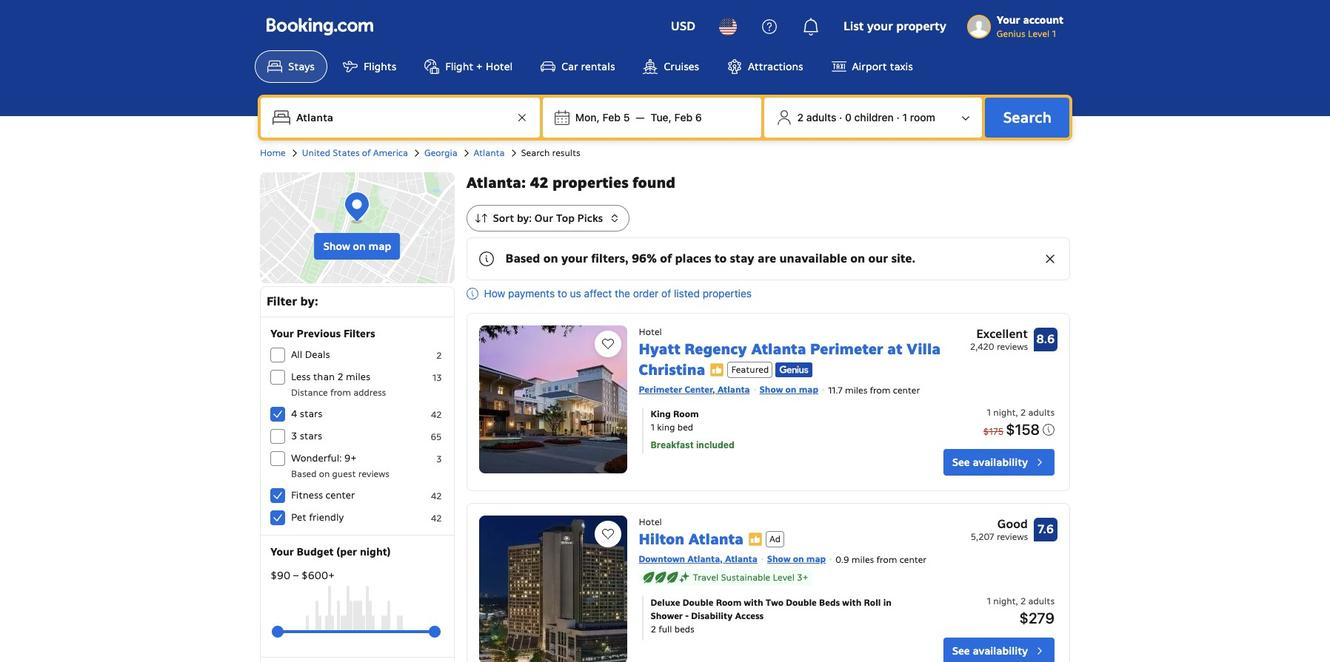 Task type: locate. For each thing, give the bounding box(es) containing it.
0 vertical spatial availability
[[973, 456, 1028, 469]]

this property is part of our preferred partner program. it's committed to providing excellent service and good value. it'll pay us a higher commission if you make a booking. image for atlanta
[[748, 533, 763, 548]]

2 , from the top
[[1016, 596, 1018, 607]]

0 horizontal spatial search
[[521, 147, 550, 158]]

center right 0.9 at the right of the page
[[900, 555, 927, 566]]

atlanta down this property is part of our preferred partner program. it's committed to providing excellent service and good value. it'll pay us a higher commission if you make a booking. image
[[717, 384, 750, 395]]

1 see from the top
[[952, 456, 970, 469]]

1 up $175
[[987, 407, 991, 418]]

0 vertical spatial see availability
[[952, 456, 1028, 469]]

1 vertical spatial based
[[291, 469, 317, 480]]

0
[[845, 111, 852, 124]]

0 vertical spatial to
[[714, 251, 727, 267]]

65
[[431, 432, 442, 443]]

than
[[313, 371, 335, 384]]

atlanta:
[[466, 173, 526, 193]]

home
[[260, 147, 286, 158]]

0 vertical spatial see
[[952, 456, 970, 469]]

1 horizontal spatial based
[[505, 251, 540, 267]]

center
[[893, 385, 920, 396], [326, 490, 355, 502], [900, 555, 927, 566]]

adults left 0
[[806, 111, 836, 124]]

3
[[291, 430, 297, 443], [436, 454, 442, 465]]

2 up $279
[[1020, 596, 1026, 607]]

perimeter down christina
[[639, 384, 682, 395]]

1
[[1052, 28, 1056, 39], [902, 111, 907, 124], [987, 407, 991, 418], [651, 422, 655, 433], [987, 596, 991, 607]]

usd
[[671, 19, 695, 34]]

0 horizontal spatial your
[[561, 251, 588, 267]]

1 night , 2 adults $279
[[987, 596, 1055, 627]]

2 left full
[[651, 624, 656, 635]]

ad
[[769, 534, 781, 545]]

double down 3+
[[786, 598, 817, 609]]

of right states
[[362, 147, 371, 158]]

2 see availability from the top
[[952, 645, 1028, 658]]

night for 1 night , 2 adults
[[993, 407, 1016, 418]]

miles up address
[[346, 371, 370, 384]]

your up us
[[561, 251, 588, 267]]

hotel up hyatt
[[639, 327, 662, 338]]

your for your budget (per night)
[[270, 546, 294, 559]]

your for your previous filters
[[270, 327, 294, 341]]

level
[[1028, 28, 1050, 39], [773, 572, 795, 583]]

of
[[362, 147, 371, 158], [660, 251, 672, 267], [661, 287, 671, 300]]

stars down 4 stars
[[300, 430, 322, 443]]

with up access
[[744, 598, 763, 609]]

united states of america
[[302, 147, 408, 158]]

based up payments
[[505, 251, 540, 267]]

0 vertical spatial ,
[[1016, 407, 1018, 418]]

level left 3+
[[773, 572, 795, 583]]

0 horizontal spatial ·
[[839, 111, 842, 124]]

0 vertical spatial 3
[[291, 430, 297, 443]]

1 horizontal spatial search
[[1003, 108, 1052, 127]]

1 vertical spatial perimeter
[[639, 384, 682, 395]]

2 inside 1 night , 2 adults $279
[[1020, 596, 1026, 607]]

1 vertical spatial stars
[[300, 430, 322, 443]]

1 down account
[[1052, 28, 1056, 39]]

atlanta inside hotel hilton atlanta
[[688, 530, 744, 549]]

1 horizontal spatial perimeter
[[810, 340, 883, 359]]

2 vertical spatial of
[[661, 287, 671, 300]]

fitness
[[291, 490, 323, 502]]

property
[[896, 19, 946, 34]]

account
[[1023, 13, 1063, 27]]

room inside the deluxe double room with two double beds with roll in shower - disability access 2 full beds
[[716, 598, 742, 609]]

of right order
[[661, 287, 671, 300]]

1 vertical spatial your
[[270, 327, 294, 341]]

0 horizontal spatial level
[[773, 572, 795, 583]]

beds
[[674, 624, 694, 635]]

friendly
[[309, 512, 344, 524]]

0 vertical spatial adults
[[806, 111, 836, 124]]

7.6
[[1038, 522, 1054, 538]]

1 vertical spatial to
[[558, 287, 567, 300]]

0 vertical spatial hotel
[[486, 60, 513, 73]]

miles for hyatt regency atlanta perimeter at villa christina
[[845, 385, 867, 396]]

1 vertical spatial ,
[[1016, 596, 1018, 607]]

your up genius at top
[[997, 13, 1020, 27]]

search inside button
[[1003, 108, 1052, 127]]

0 vertical spatial show on map
[[323, 240, 391, 253]]

hilton atlanta image
[[479, 516, 627, 663]]

0 vertical spatial map
[[368, 240, 391, 253]]

0 vertical spatial room
[[673, 409, 699, 420]]

, for 1 night , 2 adults
[[1016, 407, 1018, 418]]

cruises
[[664, 60, 699, 73]]

hotel right +
[[486, 60, 513, 73]]

1 left room on the top right of the page
[[902, 111, 907, 124]]

2 vertical spatial reviews
[[997, 532, 1028, 543]]

2 left 0
[[797, 111, 804, 124]]

1 inside 1 night , 2 adults $279
[[987, 596, 991, 607]]

2 vertical spatial hotel
[[639, 517, 662, 528]]

0 vertical spatial reviews
[[997, 341, 1028, 353]]

properties up picks
[[552, 173, 628, 193]]

from down less than 2 miles
[[330, 387, 351, 398]]

1 vertical spatial miles
[[845, 385, 867, 396]]

reviews inside 'excellent 2,420 reviews'
[[997, 341, 1028, 353]]

1 see availability link from the top
[[943, 449, 1055, 476]]

1 vertical spatial see availability
[[952, 645, 1028, 658]]

1 inside king room 1 king bed breakfast included
[[651, 422, 655, 433]]

stars right '4'
[[300, 408, 322, 421]]

Where are you going? field
[[290, 104, 513, 131]]

1 , from the top
[[1016, 407, 1018, 418]]

your inside your account genius level 1
[[997, 13, 1020, 27]]

on
[[353, 240, 366, 253], [543, 251, 558, 267], [850, 251, 865, 267], [785, 384, 796, 395], [319, 469, 330, 480], [793, 554, 804, 565]]

2 · from the left
[[897, 111, 900, 124]]

0 vertical spatial night
[[993, 407, 1016, 418]]

travel sustainable level 3+
[[693, 572, 808, 583]]

1 inside your account genius level 1
[[1052, 28, 1056, 39]]

, inside 1 night , 2 adults $279
[[1016, 596, 1018, 607]]

0 horizontal spatial feb
[[602, 111, 621, 124]]

1 horizontal spatial double
[[786, 598, 817, 609]]

1 vertical spatial 3
[[436, 454, 442, 465]]

deluxe double room with two double beds with roll in shower - disability access link
[[651, 597, 901, 623]]

1 vertical spatial see
[[952, 645, 970, 658]]

how
[[484, 287, 505, 300]]

miles right 0.9 at the right of the page
[[852, 555, 874, 566]]

based on your filters, 96% of places to stay are unavailable on our site.
[[505, 251, 915, 267]]

—
[[636, 111, 645, 124]]

double up the -
[[683, 598, 713, 609]]

night for 1 night , 2 adults $279
[[993, 596, 1016, 607]]

your
[[867, 19, 893, 34], [561, 251, 588, 267]]

+
[[476, 60, 483, 73]]

king room 1 king bed breakfast included
[[651, 409, 735, 451]]

1 availability from the top
[[973, 456, 1028, 469]]

· left 0
[[839, 111, 842, 124]]

atlanta up the atlanta: on the top left
[[474, 147, 505, 158]]

by: left our at the top left
[[517, 212, 532, 225]]

0 vertical spatial see availability link
[[943, 449, 1055, 476]]

center down based on guest reviews
[[326, 490, 355, 502]]

0 horizontal spatial with
[[744, 598, 763, 609]]

by: right filter
[[300, 294, 318, 310]]

0 horizontal spatial properties
[[552, 173, 628, 193]]

1 see availability from the top
[[952, 456, 1028, 469]]

hotel up hilton
[[639, 517, 662, 528]]

availability down $175
[[973, 456, 1028, 469]]

based down wonderful:
[[291, 469, 317, 480]]

1 vertical spatial hotel
[[639, 327, 662, 338]]

this property is part of our preferred partner program. it's committed to providing excellent service and good value. it'll pay us a higher commission if you make a booking. image
[[710, 363, 725, 378], [748, 533, 763, 548], [748, 533, 763, 548]]

2 inside dropdown button
[[797, 111, 804, 124]]

2 see from the top
[[952, 645, 970, 658]]

with left roll
[[842, 598, 862, 609]]

how payments to us affect the order of listed properties
[[484, 287, 752, 300]]

0 vertical spatial your
[[997, 13, 1020, 27]]

order
[[633, 287, 659, 300]]

1 vertical spatial room
[[716, 598, 742, 609]]

1 vertical spatial search
[[521, 147, 550, 158]]

5,207
[[970, 532, 994, 543]]

distance from address
[[291, 387, 386, 398]]

availability for hyatt regency atlanta perimeter at villa christina
[[973, 456, 1028, 469]]

, down good 5,207 reviews in the right of the page
[[1016, 596, 1018, 607]]

flights
[[364, 60, 396, 73]]

night down 5,207
[[993, 596, 1016, 607]]

2 vertical spatial adults
[[1028, 596, 1055, 607]]

1 vertical spatial of
[[660, 251, 672, 267]]

flight
[[445, 60, 473, 73]]

8.6
[[1036, 332, 1055, 347]]

availability down 1 night , 2 adults $279
[[973, 645, 1028, 658]]

filters,
[[591, 251, 628, 267]]

level down account
[[1028, 28, 1050, 39]]

reviews inside good 5,207 reviews
[[997, 532, 1028, 543]]

atlanta up featured at the right bottom of the page
[[751, 340, 806, 359]]

3 down '4'
[[291, 430, 297, 443]]

night
[[993, 407, 1016, 418], [993, 596, 1016, 607]]

of right 96%
[[660, 251, 672, 267]]

booking.com image
[[267, 18, 373, 36]]

properties
[[552, 173, 628, 193], [703, 287, 752, 300]]

search for search
[[1003, 108, 1052, 127]]

0 vertical spatial properties
[[552, 173, 628, 193]]

adults up $158
[[1028, 407, 1055, 418]]

sort
[[493, 212, 514, 225]]

0.9
[[835, 555, 849, 566]]

1 horizontal spatial by:
[[517, 212, 532, 225]]

hotel
[[486, 60, 513, 73], [639, 327, 662, 338], [639, 517, 662, 528]]

11.7
[[828, 385, 843, 396]]

search
[[1003, 108, 1052, 127], [521, 147, 550, 158]]

· right "children"
[[897, 111, 900, 124]]

excellent 2,420 reviews
[[970, 327, 1028, 353]]

1 horizontal spatial room
[[716, 598, 742, 609]]

center down at
[[893, 385, 920, 396]]

night up $175
[[993, 407, 1016, 418]]

1 vertical spatial map
[[799, 384, 818, 395]]

your up all
[[270, 327, 294, 341]]

see availability down $175
[[952, 456, 1028, 469]]

from
[[870, 385, 891, 396], [330, 387, 351, 398], [876, 555, 897, 566]]

atlanta for center,
[[717, 384, 750, 395]]

center,
[[685, 384, 715, 395]]

0 vertical spatial perimeter
[[810, 340, 883, 359]]

room up bed
[[673, 409, 699, 420]]

reviews right 5,207
[[997, 532, 1028, 543]]

2 stars from the top
[[300, 430, 322, 443]]

from up in at the bottom right of the page
[[876, 555, 897, 566]]

to left stay
[[714, 251, 727, 267]]

room up the disability
[[716, 598, 742, 609]]

1 horizontal spatial ·
[[897, 111, 900, 124]]

all deals
[[291, 349, 330, 361]]

1 horizontal spatial 3
[[436, 454, 442, 465]]

filter by:
[[267, 294, 318, 310]]

1 horizontal spatial properties
[[703, 287, 752, 300]]

3 down 65 in the bottom of the page
[[436, 454, 442, 465]]

at
[[887, 340, 903, 359]]

2 vertical spatial center
[[900, 555, 927, 566]]

1 vertical spatial see availability link
[[943, 638, 1055, 663]]

miles right 11.7
[[845, 385, 867, 396]]

room
[[673, 409, 699, 420], [716, 598, 742, 609]]

hilton
[[639, 530, 684, 549]]

$279
[[1019, 610, 1055, 627]]

1 vertical spatial by:
[[300, 294, 318, 310]]

1 vertical spatial adults
[[1028, 407, 1055, 418]]

see availability down 1 night , 2 adults $279
[[952, 645, 1028, 658]]

perimeter up 11.7
[[810, 340, 883, 359]]

2 up distance from address
[[337, 371, 343, 384]]

0 horizontal spatial based
[[291, 469, 317, 480]]

scored 8.6 element
[[1034, 328, 1058, 352]]

are
[[758, 251, 776, 267]]

excellent element
[[970, 326, 1028, 344]]

genius discounts available at this property. image
[[776, 363, 813, 378], [776, 363, 813, 378]]

0 vertical spatial center
[[893, 385, 920, 396]]

0 horizontal spatial 3
[[291, 430, 297, 443]]

2 vertical spatial map
[[806, 554, 826, 565]]

night inside 1 night , 2 adults $279
[[993, 596, 1016, 607]]

1 down 5,207
[[987, 596, 991, 607]]

show
[[323, 240, 350, 253], [760, 384, 783, 395], [767, 554, 791, 565]]

0 vertical spatial level
[[1028, 28, 1050, 39]]

flight + hotel link
[[412, 50, 525, 83]]

properties down stay
[[703, 287, 752, 300]]

to left us
[[558, 287, 567, 300]]

1 vertical spatial night
[[993, 596, 1016, 607]]

feb left 5
[[602, 111, 621, 124]]

hotel hyatt regency atlanta perimeter at villa christina
[[639, 327, 941, 380]]

0 vertical spatial show
[[323, 240, 350, 253]]

hotel inside hotel hilton atlanta
[[639, 517, 662, 528]]

1 stars from the top
[[300, 408, 322, 421]]

0 horizontal spatial by:
[[300, 294, 318, 310]]

2 vertical spatial your
[[270, 546, 294, 559]]

group
[[278, 621, 434, 644]]

2 adults · 0 children · 1 room button
[[770, 104, 976, 132]]

1 vertical spatial availability
[[973, 645, 1028, 658]]

1 horizontal spatial with
[[842, 598, 862, 609]]

your account genius level 1
[[997, 13, 1063, 39]]

hotel inside hotel hyatt regency atlanta perimeter at villa christina
[[639, 327, 662, 338]]

0.9 miles from center
[[835, 555, 927, 566]]

search results
[[521, 147, 580, 158]]

1 vertical spatial level
[[773, 572, 795, 583]]

, up $158
[[1016, 407, 1018, 418]]

from for hilton atlanta
[[876, 555, 897, 566]]

access
[[735, 611, 764, 622]]

hotel for hyatt regency atlanta perimeter at villa christina
[[639, 327, 662, 338]]

reviews right 2,420
[[997, 341, 1028, 353]]

2 vertical spatial show
[[767, 554, 791, 565]]

0 horizontal spatial perimeter
[[639, 384, 682, 395]]

0 vertical spatial stars
[[300, 408, 322, 421]]

show for hyatt regency atlanta perimeter at villa christina
[[760, 384, 783, 395]]

this property is part of our preferred partner program. it's committed to providing excellent service and good value. it'll pay us a higher commission if you make a booking. image for regency
[[710, 363, 725, 378]]

2 vertical spatial miles
[[852, 555, 874, 566]]

your up $90
[[270, 546, 294, 559]]

level inside your account genius level 1
[[1028, 28, 1050, 39]]

atlanta,
[[688, 554, 723, 565]]

0 horizontal spatial room
[[673, 409, 699, 420]]

feb left 6
[[674, 111, 693, 124]]

united
[[302, 147, 330, 158]]

from down at
[[870, 385, 891, 396]]

show on map for hyatt regency atlanta perimeter at villa christina
[[760, 384, 818, 395]]

,
[[1016, 407, 1018, 418], [1016, 596, 1018, 607]]

reviews right the guest
[[358, 469, 389, 480]]

0 vertical spatial search
[[1003, 108, 1052, 127]]

scored 7.6 element
[[1034, 518, 1058, 542]]

1 horizontal spatial feb
[[674, 111, 693, 124]]

1 inside "2 adults · 0 children · 1 room" dropdown button
[[902, 111, 907, 124]]

1 vertical spatial show
[[760, 384, 783, 395]]

, for 1 night , 2 adults $279
[[1016, 596, 1018, 607]]

hyatt regency atlanta perimeter at villa christina image
[[479, 326, 627, 474]]

atlanta up atlanta,
[[688, 530, 744, 549]]

listed
[[674, 287, 700, 300]]

2 availability from the top
[[973, 645, 1028, 658]]

adults up $279
[[1028, 596, 1055, 607]]

address
[[353, 387, 386, 398]]

atlanta up sustainable
[[725, 554, 758, 565]]

see availability link down $175
[[943, 449, 1055, 476]]

breakfast
[[651, 440, 694, 451]]

shower
[[651, 611, 683, 622]]

0 vertical spatial based
[[505, 251, 540, 267]]

1 vertical spatial show on map
[[760, 384, 818, 395]]

miles for hilton atlanta
[[852, 555, 874, 566]]

1 left king on the bottom of page
[[651, 422, 655, 433]]

see availability for hyatt regency atlanta perimeter at villa christina
[[952, 456, 1028, 469]]

hotel for hilton atlanta
[[639, 517, 662, 528]]

map
[[368, 240, 391, 253], [799, 384, 818, 395], [806, 554, 826, 565]]

map for hilton atlanta
[[806, 554, 826, 565]]

2 vertical spatial show on map
[[767, 554, 826, 565]]

1 vertical spatial properties
[[703, 287, 752, 300]]

1 with from the left
[[744, 598, 763, 609]]

0 horizontal spatial double
[[683, 598, 713, 609]]

2 night from the top
[[993, 596, 1016, 607]]

our
[[535, 212, 553, 225]]

airport
[[852, 60, 887, 73]]

4 stars
[[291, 408, 322, 421]]

1 night from the top
[[993, 407, 1016, 418]]

1 horizontal spatial level
[[1028, 28, 1050, 39]]

your right list
[[867, 19, 893, 34]]

2 see availability link from the top
[[943, 638, 1055, 663]]

see availability for hilton atlanta
[[952, 645, 1028, 658]]

included
[[696, 440, 735, 451]]

0 vertical spatial your
[[867, 19, 893, 34]]

adults inside 1 night , 2 adults $279
[[1028, 596, 1055, 607]]

adults for 1 night , 2 adults $279
[[1028, 596, 1055, 607]]

all
[[291, 349, 302, 361]]

3+
[[797, 572, 808, 583]]

0 vertical spatial by:
[[517, 212, 532, 225]]

see availability link down 1 night , 2 adults $279
[[943, 638, 1055, 663]]

less than 2 miles
[[291, 371, 370, 384]]



Task type: describe. For each thing, give the bounding box(es) containing it.
georgia
[[424, 147, 457, 158]]

attractions
[[748, 60, 803, 73]]

1 vertical spatial reviews
[[358, 469, 389, 480]]

picks
[[577, 212, 603, 225]]

stars for 3 stars
[[300, 430, 322, 443]]

2,420
[[970, 341, 994, 353]]

room inside king room 1 king bed breakfast included
[[673, 409, 699, 420]]

show for hilton atlanta
[[767, 554, 791, 565]]

center for hyatt regency atlanta perimeter at villa christina
[[893, 385, 920, 396]]

downtown
[[639, 554, 685, 565]]

tue,
[[651, 111, 672, 124]]

-
[[685, 611, 689, 622]]

by: for sort
[[517, 212, 532, 225]]

sort by: our top picks
[[493, 212, 603, 225]]

site.
[[891, 251, 915, 267]]

$158
[[1006, 421, 1040, 438]]

42 for fitness center
[[431, 491, 442, 502]]

sustainable
[[721, 572, 770, 583]]

11.7 miles from center
[[828, 385, 920, 396]]

adults for 1 night , 2 adults
[[1028, 407, 1055, 418]]

less
[[291, 371, 311, 384]]

$90 – $600+
[[270, 570, 335, 583]]

attractions link
[[715, 50, 816, 83]]

car rentals link
[[528, 50, 628, 83]]

search results updated. atlanta: 42 properties found. applied filters: 4 stars, fitness center, pet friendly. element
[[466, 173, 1070, 193]]

based on guest reviews
[[291, 469, 389, 480]]

1 feb from the left
[[602, 111, 621, 124]]

see for hyatt regency atlanta perimeter at villa christina
[[952, 456, 970, 469]]

beds
[[819, 598, 840, 609]]

stars for 4 stars
[[300, 408, 322, 421]]

by: for filter
[[300, 294, 318, 310]]

show inside button
[[323, 240, 350, 253]]

united states of america link
[[302, 147, 408, 160]]

pet
[[291, 512, 306, 524]]

deluxe
[[651, 598, 680, 609]]

show on map button
[[314, 233, 400, 260]]

your account menu your account genius level 1 element
[[967, 7, 1069, 41]]

3 for 3 stars
[[291, 430, 297, 443]]

georgia link
[[424, 147, 457, 160]]

1 · from the left
[[839, 111, 842, 124]]

mon,
[[575, 111, 600, 124]]

96%
[[632, 251, 657, 267]]

0 horizontal spatial to
[[558, 287, 567, 300]]

2 double from the left
[[786, 598, 817, 609]]

airport taxis link
[[819, 50, 925, 83]]

map inside "show on map" button
[[368, 240, 391, 253]]

perimeter center, atlanta
[[639, 384, 750, 395]]

featured
[[731, 365, 769, 376]]

9+
[[344, 452, 357, 465]]

1 vertical spatial your
[[561, 251, 588, 267]]

states
[[333, 147, 360, 158]]

2 up 13
[[436, 350, 442, 361]]

–
[[293, 570, 298, 583]]

roll
[[864, 598, 881, 609]]

1 horizontal spatial to
[[714, 251, 727, 267]]

budget
[[297, 546, 334, 559]]

$175
[[983, 427, 1004, 438]]

4
[[291, 408, 297, 421]]

regency
[[684, 340, 747, 359]]

guest
[[332, 469, 356, 480]]

travel
[[693, 572, 719, 583]]

stay
[[730, 251, 754, 267]]

pet friendly
[[291, 512, 344, 524]]

your budget (per night)
[[270, 546, 391, 559]]

2 up $158
[[1020, 407, 1026, 418]]

airport taxis
[[852, 60, 913, 73]]

unavailable
[[779, 251, 847, 267]]

found
[[632, 173, 676, 193]]

$600+
[[301, 570, 335, 583]]

1 horizontal spatial your
[[867, 19, 893, 34]]

(per
[[336, 546, 357, 559]]

filters
[[344, 327, 375, 341]]

good 5,207 reviews
[[970, 517, 1028, 543]]

top
[[556, 212, 575, 225]]

downtown atlanta, atlanta
[[639, 554, 758, 565]]

atlanta inside hotel hyatt regency atlanta perimeter at villa christina
[[751, 340, 806, 359]]

villa
[[906, 340, 941, 359]]

king room link
[[651, 408, 901, 421]]

excellent
[[976, 327, 1028, 342]]

search button
[[985, 98, 1069, 138]]

1 vertical spatial center
[[326, 490, 355, 502]]

deals
[[305, 349, 330, 361]]

tue, feb 6 button
[[645, 104, 708, 131]]

availability for hilton atlanta
[[973, 645, 1028, 658]]

king
[[657, 422, 675, 433]]

car
[[561, 60, 578, 73]]

distance
[[291, 387, 328, 398]]

wonderful:
[[291, 452, 342, 465]]

42 for 4 stars
[[431, 410, 442, 421]]

show on map inside "show on map" button
[[323, 240, 391, 253]]

stays link
[[255, 50, 327, 83]]

usd button
[[662, 9, 704, 44]]

places
[[675, 251, 711, 267]]

1 double from the left
[[683, 598, 713, 609]]

see availability link for hyatt regency atlanta perimeter at villa christina
[[943, 449, 1055, 476]]

full
[[659, 624, 672, 635]]

from for hyatt regency atlanta perimeter at villa christina
[[870, 385, 891, 396]]

0 vertical spatial miles
[[346, 371, 370, 384]]

this property is part of our preferred partner program. it's committed to providing excellent service and good value. it'll pay us a higher commission if you make a booking. image
[[710, 363, 725, 378]]

on inside button
[[353, 240, 366, 253]]

$90
[[270, 570, 290, 583]]

list
[[843, 19, 864, 34]]

2 feb from the left
[[674, 111, 693, 124]]

based for based on your filters, 96% of places to stay are unavailable on our site.
[[505, 251, 540, 267]]

our
[[868, 251, 888, 267]]

6
[[695, 111, 702, 124]]

hyatt
[[639, 340, 680, 359]]

reviews for hilton atlanta
[[997, 532, 1028, 543]]

taxis
[[890, 60, 913, 73]]

42 for pet friendly
[[431, 513, 442, 524]]

atlanta for atlanta,
[[725, 554, 758, 565]]

0 vertical spatial of
[[362, 147, 371, 158]]

america
[[373, 147, 408, 158]]

payments
[[508, 287, 555, 300]]

atlanta for hilton
[[688, 530, 744, 549]]

atlanta link
[[474, 147, 505, 160]]

center for hilton atlanta
[[900, 555, 927, 566]]

deluxe double room with two double beds with roll in shower - disability access 2 full beds
[[651, 598, 892, 635]]

see availability link for hilton atlanta
[[943, 638, 1055, 663]]

perimeter inside hotel hyatt regency atlanta perimeter at villa christina
[[810, 340, 883, 359]]

search for search results
[[521, 147, 550, 158]]

filter
[[267, 294, 297, 310]]

your for your account genius level 1
[[997, 13, 1020, 27]]

adults inside "2 adults · 0 children · 1 room" dropdown button
[[806, 111, 836, 124]]

atlanta: 42 properties found
[[466, 173, 676, 193]]

2 inside the deluxe double room with two double beds with roll in shower - disability access 2 full beds
[[651, 624, 656, 635]]

1 night , 2 adults
[[987, 407, 1055, 418]]

reviews for hyatt regency atlanta perimeter at villa christina
[[997, 341, 1028, 353]]

good element
[[970, 516, 1028, 534]]

3 for 3
[[436, 454, 442, 465]]

show on map for hilton atlanta
[[767, 554, 826, 565]]

in
[[883, 598, 892, 609]]

how payments to us affect the order of listed properties link
[[466, 287, 752, 301]]

mon, feb 5 button
[[569, 104, 636, 131]]

2 with from the left
[[842, 598, 862, 609]]

based for based on guest reviews
[[291, 469, 317, 480]]

see for hilton atlanta
[[952, 645, 970, 658]]

previous
[[297, 327, 341, 341]]

map for hyatt regency atlanta perimeter at villa christina
[[799, 384, 818, 395]]



Task type: vqa. For each thing, say whether or not it's contained in the screenshot.
"Genius" inside Schultz Tara Genius Level 1
no



